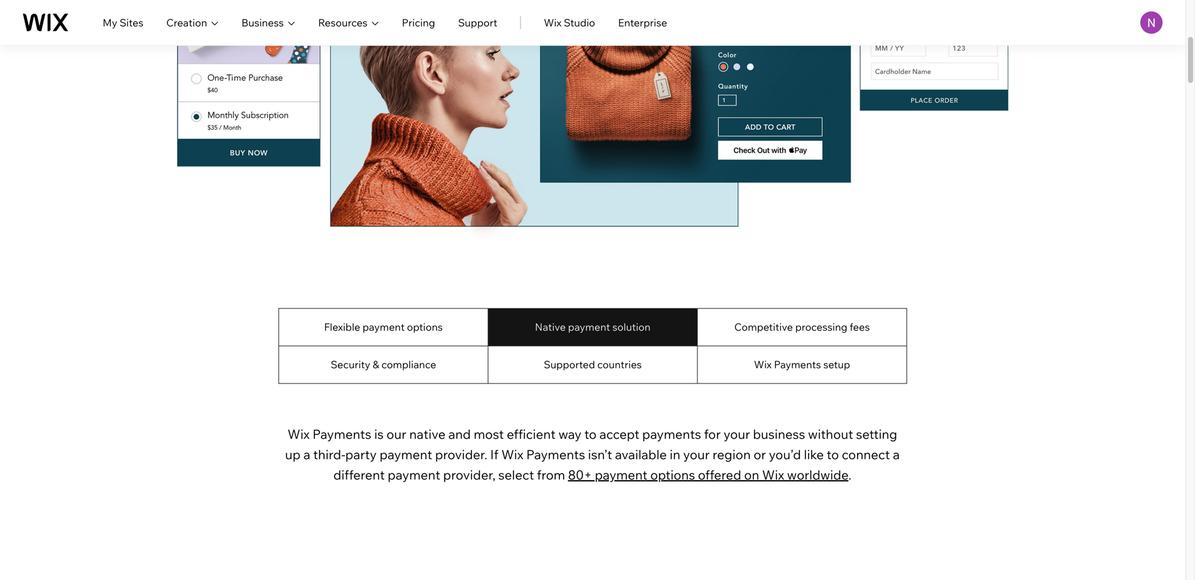 Task type: describe. For each thing, give the bounding box(es) containing it.
in
[[670, 447, 680, 463]]

business
[[241, 16, 284, 29]]

payments
[[642, 426, 701, 442]]

supported countries
[[544, 358, 642, 371]]

payment for 80+
[[595, 467, 647, 483]]

payment down the our
[[380, 447, 432, 463]]

resources
[[318, 16, 368, 29]]

2 vertical spatial payments
[[526, 447, 585, 463]]

isn't
[[588, 447, 612, 463]]

provider.
[[435, 447, 487, 463]]

business button
[[241, 15, 295, 30]]

wix payments setup
[[754, 358, 850, 371]]

support link
[[458, 15, 497, 30]]

enterprise link
[[618, 15, 667, 30]]

native payment solution
[[535, 321, 651, 334]]

without
[[808, 426, 853, 442]]

supported countries link
[[488, 346, 698, 384]]

on
[[744, 467, 759, 483]]

native
[[409, 426, 446, 442]]

80+ payment options offered on wix worldwide link
[[568, 467, 848, 483]]

payment for native
[[568, 321, 610, 334]]

security & compliance link
[[278, 346, 488, 384]]

setting
[[856, 426, 897, 442]]

like
[[804, 447, 824, 463]]

my
[[103, 16, 117, 29]]

creation
[[166, 16, 207, 29]]

0 vertical spatial your
[[724, 426, 750, 442]]

enterprise
[[618, 16, 667, 29]]

&
[[373, 358, 379, 371]]

provider,
[[443, 467, 495, 483]]

most
[[474, 426, 504, 442]]

you'd
[[769, 447, 801, 463]]

wix for wix payments setup
[[754, 358, 772, 371]]

native
[[535, 321, 566, 334]]

resources button
[[318, 15, 379, 30]]

processing
[[795, 321, 847, 334]]



Task type: locate. For each thing, give the bounding box(es) containing it.
0 vertical spatial to
[[584, 426, 597, 442]]

and
[[448, 426, 471, 442]]

payments up 'from'
[[526, 447, 585, 463]]

1 a from the left
[[303, 447, 310, 463]]

to right way in the bottom left of the page
[[584, 426, 597, 442]]

pricing
[[402, 16, 435, 29]]

my sites link
[[103, 15, 143, 30]]

payment down available on the right bottom of the page
[[595, 467, 647, 483]]

pricing link
[[402, 15, 435, 30]]

accept
[[599, 426, 639, 442]]

wix studio
[[544, 16, 595, 29]]

payments inside "link"
[[774, 358, 821, 371]]

wix left studio
[[544, 16, 561, 29]]

1 horizontal spatial options
[[650, 467, 695, 483]]

competitive processing fees link
[[697, 308, 907, 346]]

0 vertical spatial payments
[[774, 358, 821, 371]]

to
[[584, 426, 597, 442], [827, 447, 839, 463]]

connect
[[842, 447, 890, 463]]

wix
[[544, 16, 561, 29], [754, 358, 772, 371], [288, 426, 310, 442], [501, 447, 523, 463], [762, 467, 784, 483]]

creation button
[[166, 15, 219, 30]]

native payment solution link
[[488, 308, 698, 346]]

efficient
[[507, 426, 556, 442]]

for
[[704, 426, 721, 442]]

payments up third-
[[312, 426, 371, 442]]

wix payments setup link
[[697, 346, 907, 384]]

1 horizontal spatial a
[[893, 447, 900, 463]]

payments
[[774, 358, 821, 371], [312, 426, 371, 442], [526, 447, 585, 463]]

payments for is
[[312, 426, 371, 442]]

payments for setup
[[774, 358, 821, 371]]

your
[[724, 426, 750, 442], [683, 447, 710, 463]]

payment up security & compliance
[[363, 321, 405, 334]]

support
[[458, 16, 497, 29]]

wix studio link
[[544, 15, 595, 30]]

2 horizontal spatial payments
[[774, 358, 821, 371]]

up
[[285, 447, 301, 463]]

studio
[[564, 16, 595, 29]]

wix for wix studio
[[544, 16, 561, 29]]

worldwide
[[787, 467, 848, 483]]

flexible payment options link
[[278, 308, 488, 346]]

1 vertical spatial payments
[[312, 426, 371, 442]]

options down in
[[650, 467, 695, 483]]

if
[[490, 447, 498, 463]]

a down 'setting'
[[893, 447, 900, 463]]

a right up
[[303, 447, 310, 463]]

payment inside 'link'
[[568, 321, 610, 334]]

my sites
[[103, 16, 143, 29]]

party
[[345, 447, 377, 463]]

setup
[[823, 358, 850, 371]]

from
[[537, 467, 565, 483]]

wix down the competitive
[[754, 358, 772, 371]]

to right the like on the bottom right of the page
[[827, 447, 839, 463]]

1 vertical spatial your
[[683, 447, 710, 463]]

wix right on at the bottom of page
[[762, 467, 784, 483]]

wix payments is our native and most efficient way to accept payments for your business without setting up a third-party payment provider. if wix payments isn't available in your region or you'd like to connect a different payment provider, select from
[[285, 426, 900, 483]]

our
[[386, 426, 406, 442]]

0 vertical spatial options
[[407, 321, 443, 334]]

compliance
[[382, 358, 436, 371]]

0 horizontal spatial options
[[407, 321, 443, 334]]

flexible payment options
[[324, 321, 443, 334]]

wix right if
[[501, 447, 523, 463]]

wix for wix payments is our native and most efficient way to accept payments for your business without setting up a third-party payment provider. if wix payments isn't available in your region or you'd like to connect a different payment provider, select from
[[288, 426, 310, 442]]

1 horizontal spatial payments
[[526, 447, 585, 463]]

select
[[498, 467, 534, 483]]

your right in
[[683, 447, 710, 463]]

1 vertical spatial to
[[827, 447, 839, 463]]

0 horizontal spatial payments
[[312, 426, 371, 442]]

options for 80+
[[650, 467, 695, 483]]

.
[[848, 467, 851, 483]]

supported
[[544, 358, 595, 371]]

options
[[407, 321, 443, 334], [650, 467, 695, 483]]

a
[[303, 447, 310, 463], [893, 447, 900, 463]]

mod retail online store featuring sock subscription box, knit sweater product  page, wix payments checkout and apple pay checkout. image
[[177, 0, 1008, 245]]

business
[[753, 426, 805, 442]]

payment down native
[[388, 467, 440, 483]]

0 horizontal spatial your
[[683, 447, 710, 463]]

offered
[[698, 467, 741, 483]]

wix inside "link"
[[754, 358, 772, 371]]

way
[[558, 426, 582, 442]]

solution
[[612, 321, 651, 334]]

profile image image
[[1140, 11, 1163, 34]]

1 vertical spatial options
[[650, 467, 695, 483]]

third-
[[313, 447, 345, 463]]

options inside flexible payment options link
[[407, 321, 443, 334]]

payment
[[363, 321, 405, 334], [568, 321, 610, 334], [380, 447, 432, 463], [388, 467, 440, 483], [595, 467, 647, 483]]

your up region
[[724, 426, 750, 442]]

different
[[333, 467, 385, 483]]

is
[[374, 426, 384, 442]]

competitive processing fees
[[734, 321, 870, 334]]

0 horizontal spatial to
[[584, 426, 597, 442]]

2 a from the left
[[893, 447, 900, 463]]

countries
[[597, 358, 642, 371]]

available
[[615, 447, 667, 463]]

0 horizontal spatial a
[[303, 447, 310, 463]]

fees
[[850, 321, 870, 334]]

security
[[331, 358, 370, 371]]

flexible
[[324, 321, 360, 334]]

wix up up
[[288, 426, 310, 442]]

sites
[[120, 16, 143, 29]]

region
[[713, 447, 751, 463]]

security & compliance
[[331, 358, 436, 371]]

80+
[[568, 467, 592, 483]]

options for flexible
[[407, 321, 443, 334]]

or
[[754, 447, 766, 463]]

1 horizontal spatial your
[[724, 426, 750, 442]]

80+ payment options offered on wix worldwide .
[[568, 467, 851, 483]]

1 horizontal spatial to
[[827, 447, 839, 463]]

competitive
[[734, 321, 793, 334]]

payment up the supported countries
[[568, 321, 610, 334]]

payments down competitive processing fees link
[[774, 358, 821, 371]]

options up compliance
[[407, 321, 443, 334]]

payment for flexible
[[363, 321, 405, 334]]



Task type: vqa. For each thing, say whether or not it's contained in the screenshot.
Set up automatic greetings to engage visitors via live chat Reply instantly to messages from site visitors Use live chat to close deals and send coupons to boost sales
no



